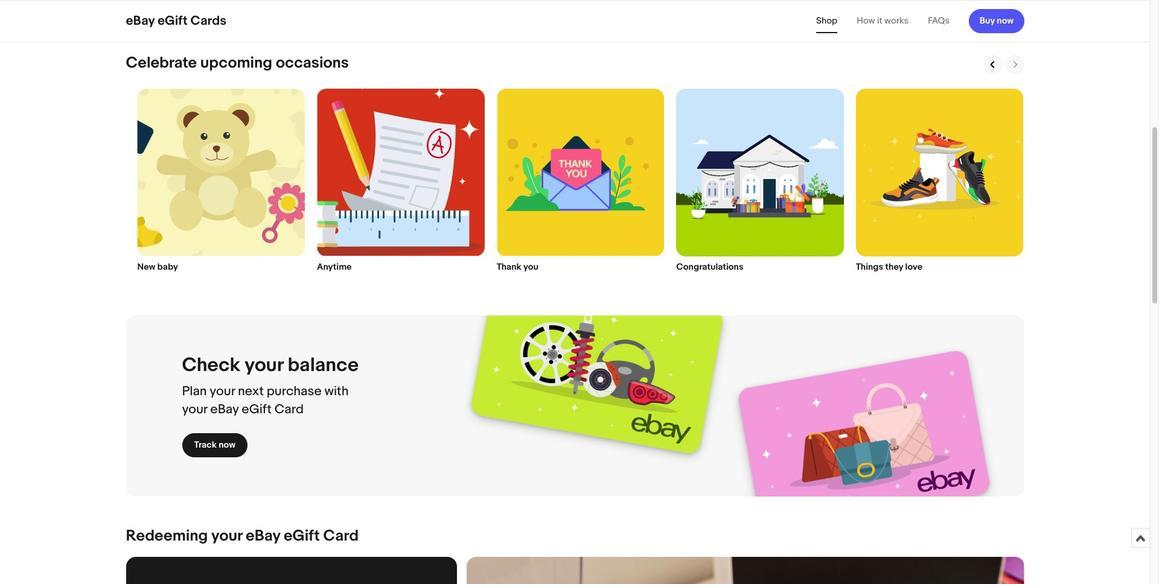 Task type: vqa. For each thing, say whether or not it's contained in the screenshot.
left ITEM
no



Task type: describe. For each thing, give the bounding box(es) containing it.
new baby
[[137, 261, 178, 273]]

how it works
[[857, 15, 909, 27]]

0 vertical spatial egift
[[158, 13, 188, 29]]

thank you button
[[497, 89, 664, 273]]

carousel navigation element
[[981, 55, 1024, 74]]

celebrate upcoming occasions
[[126, 54, 349, 72]]

cards
[[191, 13, 227, 29]]

redeeming your ebay egift card
[[126, 527, 359, 546]]

things
[[856, 261, 883, 273]]

thank you image
[[497, 89, 664, 256]]

your for check
[[245, 354, 283, 377]]

next image
[[1009, 59, 1020, 70]]

things they love
[[856, 261, 923, 273]]

how it works image
[[466, 557, 1024, 584]]

occasions
[[276, 54, 349, 72]]

track now
[[194, 439, 235, 451]]

anytime
[[317, 261, 352, 273]]

it
[[877, 15, 883, 27]]

0 vertical spatial ebay
[[126, 13, 155, 29]]

shop
[[816, 15, 838, 27]]

egift inside the plan your next purchase with your ebay egift card
[[242, 402, 272, 418]]

things they love button
[[856, 89, 1024, 273]]

they
[[885, 261, 903, 273]]

now for buy now
[[997, 15, 1014, 26]]

how
[[857, 15, 875, 27]]

check your balance
[[182, 354, 359, 377]]

track
[[194, 439, 217, 451]]

ebay egift cards
[[126, 13, 227, 29]]

next
[[238, 384, 264, 399]]

new baby button
[[137, 89, 305, 273]]

2 horizontal spatial egift
[[284, 527, 320, 546]]

buy now link
[[969, 9, 1024, 33]]

with
[[325, 384, 349, 399]]

you
[[524, 261, 539, 273]]

now for track now
[[219, 439, 235, 451]]

baby
[[157, 261, 178, 273]]

shop link
[[816, 15, 838, 27]]

congratulations button
[[676, 89, 844, 273]]

balance
[[288, 354, 359, 377]]

2 horizontal spatial ebay
[[246, 527, 280, 546]]

1 horizontal spatial card
[[323, 527, 359, 546]]

celebrate
[[126, 54, 197, 72]]



Task type: locate. For each thing, give the bounding box(es) containing it.
plan your next purchase with your ebay egift card
[[182, 384, 349, 418]]

upcoming
[[200, 54, 272, 72]]

group containing new baby
[[126, 84, 1025, 287]]

1 horizontal spatial ebay
[[210, 402, 239, 418]]

1 horizontal spatial egift
[[242, 402, 272, 418]]

faqs
[[928, 15, 950, 27]]

0 horizontal spatial egift
[[158, 13, 188, 29]]

1 vertical spatial egift
[[242, 402, 272, 418]]

congratulations
[[676, 261, 744, 273]]

new
[[137, 261, 155, 273]]

2 vertical spatial egift
[[284, 527, 320, 546]]

purchase
[[267, 384, 322, 399]]

your
[[245, 354, 283, 377], [210, 384, 235, 399], [182, 402, 207, 418], [211, 527, 242, 546]]

thank
[[497, 261, 522, 273]]

previous image
[[987, 59, 998, 70]]

now right track
[[219, 439, 235, 451]]

your right plan
[[210, 384, 235, 399]]

thank you
[[497, 261, 539, 273]]

new baby image
[[137, 89, 305, 256]]

buy now
[[980, 15, 1014, 26]]

anytime button
[[317, 89, 485, 273]]

0 horizontal spatial now
[[219, 439, 235, 451]]

your for plan
[[210, 384, 235, 399]]

your up next
[[245, 354, 283, 377]]

love
[[905, 261, 923, 273]]

0 horizontal spatial card
[[274, 402, 304, 418]]

card
[[274, 402, 304, 418], [323, 527, 359, 546]]

ebay
[[126, 13, 155, 29], [210, 402, 239, 418], [246, 527, 280, 546]]

plan
[[182, 384, 207, 399]]

faqs link
[[928, 15, 950, 27]]

things they love image
[[856, 89, 1024, 256]]

anytime image
[[317, 89, 485, 256]]

your down plan
[[182, 402, 207, 418]]

0 vertical spatial card
[[274, 402, 304, 418]]

your right redeeming
[[211, 527, 242, 546]]

1 vertical spatial now
[[219, 439, 235, 451]]

how it works link
[[857, 15, 909, 27]]

1 vertical spatial ebay
[[210, 402, 239, 418]]

now inside button
[[219, 439, 235, 451]]

redeeming
[[126, 527, 208, 546]]

0 horizontal spatial ebay
[[126, 13, 155, 29]]

ebay inside the plan your next purchase with your ebay egift card
[[210, 402, 239, 418]]

1 horizontal spatial now
[[997, 15, 1014, 26]]

your for redeeming
[[211, 527, 242, 546]]

now
[[997, 15, 1014, 26], [219, 439, 235, 451]]

congratulations image
[[676, 89, 844, 256]]

track now button
[[182, 433, 247, 457]]

1 vertical spatial card
[[323, 527, 359, 546]]

buy
[[980, 15, 995, 26]]

0 vertical spatial now
[[997, 15, 1014, 26]]

2 vertical spatial ebay
[[246, 527, 280, 546]]

group
[[126, 84, 1025, 287]]

card inside the plan your next purchase with your ebay egift card
[[274, 402, 304, 418]]

egift
[[158, 13, 188, 29], [242, 402, 272, 418], [284, 527, 320, 546]]

gift cards at ebay image
[[126, 0, 1024, 24]]

now right the buy
[[997, 15, 1014, 26]]

works
[[885, 15, 909, 27]]

check
[[182, 354, 240, 377]]



